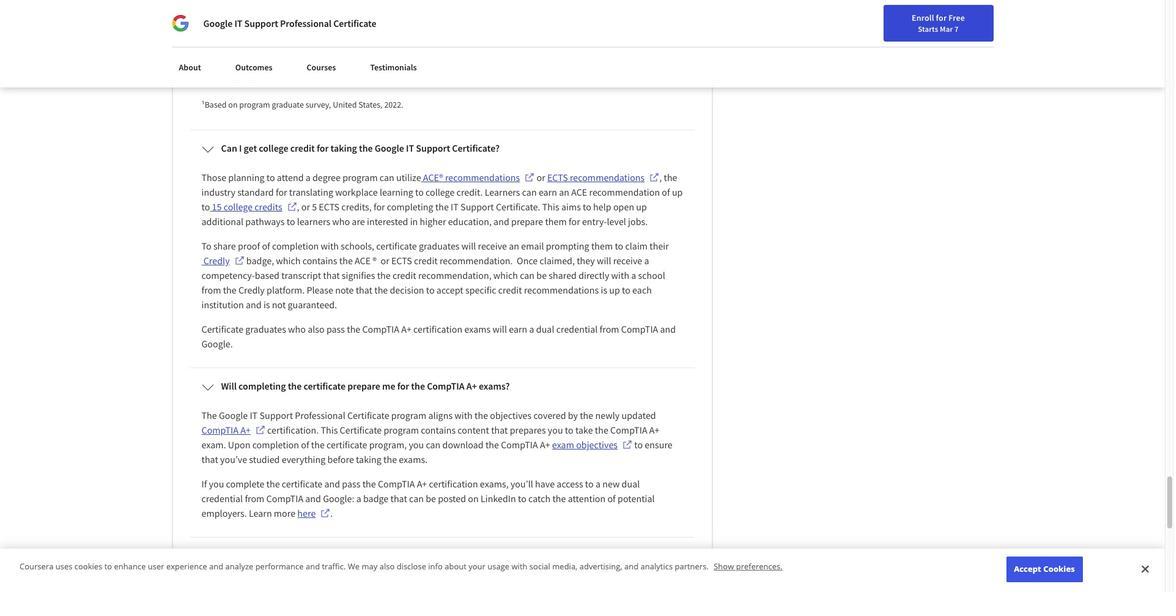 Task type: locate. For each thing, give the bounding box(es) containing it.
a left badge
[[356, 492, 361, 505]]

0 vertical spatial be
[[537, 269, 547, 281]]

of inside certification. this certificate program contains content that prepares you to take the comptia a+ exam. upon completion of the certificate program, you can download the comptia a+
[[301, 439, 309, 451]]

0 vertical spatial completing
[[387, 201, 433, 213]]

get right i
[[244, 142, 257, 154]]

we
[[348, 561, 360, 572]]

recommendations down shared
[[524, 284, 599, 296]]

0 vertical spatial certification
[[413, 323, 462, 335]]

0 horizontal spatial also
[[308, 323, 325, 335]]

1 horizontal spatial college
[[259, 142, 288, 154]]

with up content
[[455, 409, 473, 422]]

1 vertical spatial over
[[542, 65, 558, 76]]

0 horizontal spatial credential
[[202, 492, 243, 505]]

opens in a new tab image for here
[[321, 508, 330, 518]]

1 horizontal spatial will
[[493, 323, 507, 335]]

or inside the "badge, which contains the ace ® ️ or ects credit recommendation.  once claimed, they will receive a competency-based transcript that signifies the credit recommendation, which can be shared directly with a school from the credly platform. please note that the decision to accept specific credit recommendations is up to each institution and is not guaranteed."
[[381, 255, 389, 267]]

uses
[[55, 561, 72, 572]]

0 vertical spatial prepare
[[329, 53, 357, 64]]

program inside when we saw the positive impact this program was having on people all over the world, we expanded into additional fast-growing, high-paying career fields: cybersecurity, data analytics, digital marketing & e-commerce, project management and ux design. built and taught by google, these certificates prepare people from all backgrounds for jobs in fields with great demand for qualified candidates. no degree or previous experience is required. graduates get the chance to connect directly with over 150 u.s. employers who are accepting google career certificates for open jobs.
[[336, 28, 367, 39]]

2022.
[[384, 99, 403, 110]]

up right recommendation
[[672, 186, 683, 198]]

list item
[[190, 580, 695, 592]]

college inside dropdown button
[[259, 142, 288, 154]]

completion up transcript at the top
[[272, 240, 319, 252]]

1 vertical spatial are
[[352, 215, 365, 228]]

1 vertical spatial will
[[597, 255, 611, 267]]

1 horizontal spatial earn
[[539, 186, 557, 198]]

exam.
[[202, 439, 226, 451]]

degree
[[213, 65, 238, 76], [313, 171, 341, 184]]

of up badge,
[[262, 240, 270, 252]]

with left "social"
[[512, 561, 527, 572]]

can up certificate.
[[522, 186, 537, 198]]

employers
[[590, 65, 627, 76]]

1 vertical spatial all
[[404, 53, 412, 64]]

opens in a new tab image inside here link
[[321, 508, 330, 518]]

all up marketing
[[448, 28, 457, 39]]

ects inside the "badge, which contains the ace ® ️ or ects credit recommendation.  once claimed, they will receive a competency-based transcript that signifies the credit recommendation, which can be shared directly with a school from the credly platform. please note that the decision to accept specific credit recommendations is up to each institution and is not guaranteed."
[[391, 255, 412, 267]]

1 horizontal spatial are
[[646, 65, 658, 76]]

the inside , the industry standard for translating workplace learning to college credit. learners can earn an ace recommendation of up to
[[664, 171, 677, 184]]

can up exams.
[[426, 439, 441, 451]]

0 vertical spatial are
[[646, 65, 658, 76]]

may
[[362, 561, 378, 572]]

experience inside privacy alert dialog
[[166, 561, 207, 572]]

opens in a new tab image
[[525, 173, 535, 182], [650, 173, 659, 182], [321, 508, 330, 518]]

0 horizontal spatial jobs.
[[364, 77, 381, 88]]

for inside , the industry standard for translating workplace learning to college credit. learners can earn an ace recommendation of up to
[[276, 186, 287, 198]]

0 horizontal spatial open
[[344, 77, 362, 88]]

certificate?
[[452, 142, 500, 154]]

can left the posted
[[409, 492, 424, 505]]

1 vertical spatial an
[[509, 240, 519, 252]]

1 vertical spatial credly
[[238, 284, 265, 296]]

it down credit.
[[451, 201, 459, 213]]

credential inside certificate graduates who also pass the comptia a+ certification exams will earn a dual credential from comptia and google.
[[556, 323, 598, 335]]

google down outcomes on the left of the page
[[238, 77, 263, 88]]

college down ace®️
[[426, 186, 455, 198]]

comptia a+ link
[[202, 423, 265, 437]]

certification up the posted
[[429, 478, 478, 490]]

0 horizontal spatial ace
[[355, 255, 371, 267]]

2 horizontal spatial is
[[601, 284, 607, 296]]

by up take on the bottom
[[568, 409, 578, 422]]

professional up the certification. this
[[295, 409, 345, 422]]

opens in a new tab image inside 15 college credits link
[[287, 202, 297, 212]]

to inside to ensure that you've studied everything before taking the exams.
[[634, 439, 643, 451]]

recommendations for ects recommendations
[[570, 171, 645, 184]]

built
[[647, 40, 664, 51]]

pass
[[327, 323, 345, 335], [342, 478, 361, 490]]

opens in a new tab image inside credly link
[[235, 256, 244, 266]]

1 vertical spatial contains
[[421, 424, 456, 436]]

open down recommendation
[[613, 201, 634, 213]]

exams.
[[399, 453, 428, 466]]

1 horizontal spatial dual
[[622, 478, 640, 490]]

certificate up data
[[333, 17, 376, 29]]

1 horizontal spatial ects
[[391, 255, 412, 267]]

, inside , the industry standard for translating workplace learning to college credit. learners can earn an ace recommendation of up to
[[659, 171, 662, 184]]

earn up the this
[[539, 186, 557, 198]]

1 horizontal spatial in
[[491, 53, 498, 64]]

career
[[879, 14, 902, 25], [265, 77, 288, 88]]

which up transcript at the top
[[276, 255, 301, 267]]

1 horizontal spatial open
[[613, 201, 634, 213]]

states,
[[359, 99, 383, 110]]

open down "required."
[[344, 77, 362, 88]]

objectives
[[490, 409, 532, 422], [576, 439, 618, 451]]

1 vertical spatial be
[[426, 492, 436, 505]]

about link
[[172, 55, 208, 80]]

graduates down "not"
[[245, 323, 286, 335]]

0 vertical spatial also
[[308, 323, 325, 335]]

opens in a new tab image inside ace®️ recommendations link
[[525, 173, 535, 182]]

and right built
[[666, 40, 680, 51]]

1 horizontal spatial ace
[[571, 186, 587, 198]]

prepare left me
[[348, 380, 380, 392]]

and inside , or 5 ects credits, for completing the it support certificate. this aims to help open up additional pathways to learners who are interested in higher education, and prepare them for entry-level jobs.
[[494, 215, 509, 228]]

who down candidates.
[[629, 65, 645, 76]]

these
[[266, 53, 286, 64]]

opens in a new tab image
[[287, 202, 297, 212], [235, 256, 244, 266], [256, 425, 265, 435], [623, 440, 632, 450]]

0 horizontal spatial people
[[358, 53, 383, 64]]

️
[[377, 255, 379, 267]]

you down covered
[[548, 424, 563, 436]]

completion up studied
[[252, 439, 299, 451]]

0 horizontal spatial in
[[410, 215, 418, 228]]

also inside certificate graduates who also pass the comptia a+ certification exams will earn a dual credential from comptia and google.
[[308, 323, 325, 335]]

0 vertical spatial pass
[[327, 323, 345, 335]]

was
[[369, 28, 383, 39]]

be left the posted
[[426, 492, 436, 505]]

0 horizontal spatial are
[[352, 215, 365, 228]]

with inside the "badge, which contains the ace ® ️ or ects credit recommendation.  once claimed, they will receive a competency-based transcript that signifies the credit recommendation, which can be shared directly with a school from the credly platform. please note that the decision to accept specific credit recommendations is up to each institution and is not guaranteed."
[[611, 269, 629, 281]]

dual down shared
[[536, 323, 554, 335]]

help
[[593, 201, 611, 213]]

.
[[330, 507, 335, 519]]

2 vertical spatial on
[[468, 492, 479, 505]]

certificate inside certification. this certificate program contains content that prepares you to take the comptia a+ exam. upon completion of the certificate program, you can download the comptia a+
[[327, 439, 367, 451]]

people down the analytics,
[[358, 53, 383, 64]]

which down once
[[493, 269, 518, 281]]

certification. this
[[267, 424, 338, 436]]

with left schools,
[[321, 240, 339, 252]]

1 vertical spatial get
[[244, 142, 257, 154]]

, the industry standard for translating workplace learning to college credit. learners can earn an ace recommendation of up to
[[202, 171, 685, 213]]

1 horizontal spatial completing
[[387, 201, 433, 213]]

that inside to ensure that you've studied everything before taking the exams.
[[202, 453, 218, 466]]

for up those planning to attend a degree program can utilize
[[317, 142, 329, 154]]

directly inside when we saw the positive impact this program was having on people all over the world, we expanded into additional fast-growing, high-paying career fields: cybersecurity, data analytics, digital marketing & e-commerce, project management and ux design. built and taught by google, these certificates prepare people from all backgrounds for jobs in fields with great demand for qualified candidates. no degree or previous experience is required. graduates get the chance to connect directly with over 150 u.s. employers who are accepting google career certificates for open jobs.
[[496, 65, 523, 76]]

0 vertical spatial credential
[[556, 323, 598, 335]]

taught
[[202, 53, 225, 64]]

recommendations up credit.
[[445, 171, 520, 184]]

and inside the "badge, which contains the ace ® ️ or ects credit recommendation.  once claimed, they will receive a competency-based transcript that signifies the credit recommendation, which can be shared directly with a school from the credly platform. please note that the decision to accept specific credit recommendations is up to each institution and is not guaranteed."
[[246, 299, 262, 311]]

opens in a new tab image for ects recommendations
[[650, 173, 659, 182]]

to left ensure
[[634, 439, 643, 451]]

from inside the "badge, which contains the ace ® ️ or ects credit recommendation.  once claimed, they will receive a competency-based transcript that signifies the credit recommendation, which can be shared directly with a school from the credly platform. please note that the decision to accept specific credit recommendations is up to each institution and is not guaranteed."
[[202, 284, 221, 296]]

0 horizontal spatial directly
[[496, 65, 523, 76]]

ace inside the "badge, which contains the ace ® ️ or ects credit recommendation.  once claimed, they will receive a competency-based transcript that signifies the credit recommendation, which can be shared directly with a school from the credly platform. please note that the decision to accept specific credit recommendations is up to each institution and is not guaranteed."
[[355, 255, 371, 267]]

they
[[577, 255, 595, 267]]

0 horizontal spatial dual
[[536, 323, 554, 335]]

for up mar
[[936, 12, 947, 23]]

ace
[[571, 186, 587, 198], [355, 255, 371, 267]]

additional inside , or 5 ects credits, for completing the it support certificate. this aims to help open up additional pathways to learners who are interested in higher education, and prepare them for entry-level jobs.
[[202, 215, 244, 228]]

1 vertical spatial by
[[568, 409, 578, 422]]

we up project
[[514, 28, 524, 39]]

can inside the "badge, which contains the ace ® ️ or ects credit recommendation.  once claimed, they will receive a competency-based transcript that signifies the credit recommendation, which can be shared directly with a school from the credly platform. please note that the decision to accept specific credit recommendations is up to each institution and is not guaranteed."
[[520, 269, 535, 281]]

credits,
[[341, 201, 372, 213]]

or right ️
[[381, 255, 389, 267]]

will completing the certificate prepare me for the comptia a+ exams?
[[221, 380, 510, 392]]

2 horizontal spatial who
[[629, 65, 645, 76]]

0 horizontal spatial your
[[469, 561, 486, 572]]

to left "learners"
[[287, 215, 295, 228]]

1 vertical spatial jobs.
[[628, 215, 648, 228]]

comptia up exam.
[[202, 424, 239, 436]]

with inside privacy alert dialog
[[512, 561, 527, 572]]

certificate up 'before'
[[327, 439, 367, 451]]

get inside when we saw the positive impact this program was having on people all over the world, we expanded into additional fast-growing, high-paying career fields: cybersecurity, data analytics, digital marketing & e-commerce, project management and ux design. built and taught by google, these certificates prepare people from all backgrounds for jobs in fields with great demand for qualified candidates. no degree or previous experience is required. graduates get the chance to connect directly with over 150 u.s. employers who are accepting google career certificates for open jobs.
[[402, 65, 414, 76]]

2 horizontal spatial on
[[468, 492, 479, 505]]

completion
[[272, 240, 319, 252], [252, 439, 299, 451]]

a+ inside dropdown button
[[466, 380, 477, 392]]

prepare up "required."
[[329, 53, 357, 64]]

it
[[234, 17, 242, 29], [406, 142, 414, 154], [451, 201, 459, 213], [250, 409, 258, 422]]

for up interested
[[374, 201, 385, 213]]

certificate inside dropdown button
[[304, 380, 346, 392]]

career down previous
[[265, 77, 288, 88]]

comptia down prepares
[[501, 439, 538, 451]]

program
[[336, 28, 367, 39], [239, 99, 270, 110], [343, 171, 378, 184], [391, 409, 426, 422], [384, 424, 419, 436]]

jobs. inside when we saw the positive impact this program was having on people all over the world, we expanded into additional fast-growing, high-paying career fields: cybersecurity, data analytics, digital marketing & e-commerce, project management and ux design. built and taught by google, these certificates prepare people from all backgrounds for jobs in fields with great demand for qualified candidates. no degree or previous experience is required. graduates get the chance to connect directly with over 150 u.s. employers who are accepting google career certificates for open jobs.
[[364, 77, 381, 88]]

can inside certification. this certificate program contains content that prepares you to take the comptia a+ exam. upon completion of the certificate program, you can download the comptia a+
[[426, 439, 441, 451]]

english
[[930, 14, 960, 26]]

0 vertical spatial on
[[410, 28, 420, 39]]

candidates.
[[635, 53, 676, 64]]

who inside certificate graduates who also pass the comptia a+ certification exams will earn a dual credential from comptia and google.
[[288, 323, 306, 335]]

1 vertical spatial taking
[[356, 453, 382, 466]]

high-
[[202, 40, 220, 51]]

is
[[322, 65, 328, 76], [601, 284, 607, 296], [264, 299, 270, 311]]

0 vertical spatial ace
[[571, 186, 587, 198]]

1 horizontal spatial by
[[568, 409, 578, 422]]

completing inside , or 5 ects credits, for completing the it support certificate. this aims to help open up additional pathways to learners who are interested in higher education, and prepare them for entry-level jobs.
[[387, 201, 433, 213]]

please
[[307, 284, 333, 296]]

opens in a new tab image for credly
[[235, 256, 244, 266]]

opens in a new tab image inside exam objectives 'link'
[[623, 440, 632, 450]]

you inside if you complete the certificate and pass the comptia a+ certification exams, you'll have access to a new dual credential from comptia and google: a badge that can be posted on linkedin to catch the attention of potential employers. learn more
[[209, 478, 224, 490]]

objectives inside 'link'
[[576, 439, 618, 451]]

certificates
[[288, 53, 327, 64]]

badge, which contains the ace ® ️ or ects credit recommendation.  once claimed, they will receive a competency-based transcript that signifies the credit recommendation, which can be shared directly with a school from the credly platform. please note that the decision to accept specific credit recommendations is up to each institution and is not guaranteed.
[[202, 255, 667, 311]]

accept
[[437, 284, 463, 296]]

testimonials
[[370, 62, 417, 73]]

1 vertical spatial on
[[228, 99, 238, 110]]

certificate
[[333, 17, 376, 29], [202, 323, 244, 335], [347, 409, 389, 422], [340, 424, 382, 436]]

, inside , or 5 ects credits, for completing the it support certificate. this aims to help open up additional pathways to learners who are interested in higher education, and prepare them for entry-level jobs.
[[297, 201, 299, 213]]

professional up the cybersecurity,
[[280, 17, 332, 29]]

it up utilize
[[406, 142, 414, 154]]

1 horizontal spatial receive
[[613, 255, 642, 267]]

earn
[[539, 186, 557, 198], [509, 323, 527, 335]]

and left "not"
[[246, 299, 262, 311]]

demand
[[558, 53, 588, 64]]

opens in a new tab image up recommendation
[[650, 173, 659, 182]]

we
[[224, 28, 234, 39], [514, 28, 524, 39]]

you've
[[220, 453, 247, 466]]

0 vertical spatial up
[[672, 186, 683, 198]]

0 vertical spatial people
[[421, 28, 446, 39]]

open inside , or 5 ects credits, for completing the it support certificate. this aims to help open up additional pathways to learners who are interested in higher education, and prepare them for entry-level jobs.
[[613, 201, 634, 213]]

badge,
[[246, 255, 274, 267]]

0 vertical spatial directly
[[496, 65, 523, 76]]

pass inside certificate graduates who also pass the comptia a+ certification exams will earn a dual credential from comptia and google.
[[327, 323, 345, 335]]

get inside dropdown button
[[244, 142, 257, 154]]

that inside if you complete the certificate and pass the comptia a+ certification exams, you'll have access to a new dual credential from comptia and google: a badge that can be posted on linkedin to catch the attention of potential employers. learn more
[[390, 492, 407, 505]]

pass down guaranteed.
[[327, 323, 345, 335]]

0 vertical spatial your
[[843, 14, 859, 25]]

1 vertical spatial graduates
[[245, 323, 286, 335]]

program up workplace
[[343, 171, 378, 184]]

opens in a new tab image left ensure
[[623, 440, 632, 450]]

your right find
[[843, 14, 859, 25]]

taking inside dropdown button
[[331, 142, 357, 154]]

None search field
[[174, 8, 468, 32]]

outcomes link
[[228, 55, 280, 80]]

on right the posted
[[468, 492, 479, 505]]

will inside the "badge, which contains the ace ® ️ or ects credit recommendation.  once claimed, they will receive a competency-based transcript that signifies the credit recommendation, which can be shared directly with a school from the credly platform. please note that the decision to accept specific credit recommendations is up to each institution and is not guaranteed."
[[597, 255, 611, 267]]

0 vertical spatial get
[[402, 65, 414, 76]]

for inside enroll for free starts mar 7
[[936, 12, 947, 23]]

pass up the google: on the left bottom of page
[[342, 478, 361, 490]]

will inside certificate graduates who also pass the comptia a+ certification exams will earn a dual credential from comptia and google.
[[493, 323, 507, 335]]

or left 5
[[301, 201, 310, 213]]

before
[[328, 453, 354, 466]]

learning
[[380, 186, 413, 198]]

learn
[[249, 507, 272, 519]]

0 vertical spatial ,
[[659, 171, 662, 184]]

that right badge
[[390, 492, 407, 505]]

0 vertical spatial receive
[[478, 240, 507, 252]]

be inside if you complete the certificate and pass the comptia a+ certification exams, you'll have access to a new dual credential from comptia and google: a badge that can be posted on linkedin to catch the attention of potential employers. learn more
[[426, 492, 436, 505]]

0 vertical spatial by
[[227, 53, 235, 64]]

contains up transcript at the top
[[303, 255, 337, 267]]

education,
[[448, 215, 492, 228]]

you right if
[[209, 478, 224, 490]]

on inside if you complete the certificate and pass the comptia a+ certification exams, you'll have access to a new dual credential from comptia and google: a badge that can be posted on linkedin to catch the attention of potential employers. learn more
[[468, 492, 479, 505]]

0 horizontal spatial get
[[244, 142, 257, 154]]

1 vertical spatial certification
[[429, 478, 478, 490]]

degree up translating
[[313, 171, 341, 184]]

support up the education,
[[461, 201, 494, 213]]

them
[[545, 215, 567, 228], [591, 240, 613, 252]]

analytics
[[641, 561, 673, 572]]

0 horizontal spatial degree
[[213, 65, 238, 76]]

2 horizontal spatial college
[[426, 186, 455, 198]]

survey,
[[306, 99, 331, 110]]

we up paying
[[224, 28, 234, 39]]

0 vertical spatial taking
[[331, 142, 357, 154]]

1 we from the left
[[224, 28, 234, 39]]

0 horizontal spatial you
[[209, 478, 224, 490]]

is left each
[[601, 284, 607, 296]]

1 vertical spatial open
[[613, 201, 634, 213]]

1 horizontal spatial credly
[[238, 284, 265, 296]]

1 horizontal spatial your
[[843, 14, 859, 25]]

is up certificates
[[322, 65, 328, 76]]

preferences.
[[736, 561, 783, 572]]

comptia up aligns at the left of the page
[[427, 380, 465, 392]]

you'll
[[511, 478, 533, 490]]

1 horizontal spatial ,
[[659, 171, 662, 184]]

2 horizontal spatial you
[[548, 424, 563, 436]]

0 horizontal spatial all
[[404, 53, 412, 64]]

college
[[259, 142, 288, 154], [426, 186, 455, 198], [224, 201, 253, 213]]

1 vertical spatial completing
[[239, 380, 286, 392]]

2 vertical spatial will
[[493, 323, 507, 335]]

to left take on the bottom
[[565, 424, 574, 436]]

1 horizontal spatial is
[[322, 65, 328, 76]]

all down digital
[[404, 53, 412, 64]]

taking
[[331, 142, 357, 154], [356, 453, 382, 466]]

certificate up program,
[[340, 424, 382, 436]]

,
[[659, 171, 662, 184], [297, 201, 299, 213]]

0 vertical spatial career
[[879, 14, 902, 25]]

contains inside certification. this certificate program contains content that prepares you to take the comptia a+ exam. upon completion of the certificate program, you can download the comptia a+
[[421, 424, 456, 436]]

exams
[[464, 323, 491, 335]]

objectives up prepares
[[490, 409, 532, 422]]

competency-
[[202, 269, 255, 281]]

1 horizontal spatial we
[[514, 28, 524, 39]]

1 vertical spatial which
[[493, 269, 518, 281]]

2 horizontal spatial opens in a new tab image
[[650, 173, 659, 182]]

when
[[202, 28, 222, 39]]

of inside , the industry standard for translating workplace learning to college credit. learners can earn an ace recommendation of up to
[[662, 186, 670, 198]]

once
[[517, 255, 538, 267]]

industry
[[202, 186, 235, 198]]

up left each
[[609, 284, 620, 296]]

15
[[212, 201, 222, 213]]

0 horizontal spatial career
[[265, 77, 288, 88]]

0 horizontal spatial additional
[[202, 215, 244, 228]]

it up paying
[[234, 17, 242, 29]]

that down exam.
[[202, 453, 218, 466]]

with left school
[[611, 269, 629, 281]]

to inside when we saw the positive impact this program was having on people all over the world, we expanded into additional fast-growing, high-paying career fields: cybersecurity, data analytics, digital marketing & e-commerce, project management and ux design. built and taught by google, these certificates prepare people from all backgrounds for jobs in fields with great demand for qualified candidates. no degree or previous experience is required. graduates get the chance to connect directly with over 150 u.s. employers who are accepting google career certificates for open jobs.
[[456, 65, 464, 76]]

them up they in the top of the page
[[591, 240, 613, 252]]

or up the this
[[535, 171, 547, 184]]

can
[[380, 171, 394, 184], [522, 186, 537, 198], [520, 269, 535, 281], [426, 439, 441, 451], [409, 492, 424, 505]]

proof
[[238, 240, 260, 252]]

0 vertical spatial additional
[[579, 28, 616, 39]]

on
[[410, 28, 420, 39], [228, 99, 238, 110], [468, 492, 479, 505]]

0 vertical spatial is
[[322, 65, 328, 76]]

on inside when we saw the positive impact this program was having on people all over the world, we expanded into additional fast-growing, high-paying career fields: cybersecurity, data analytics, digital marketing & e-commerce, project management and ux design. built and taught by google, these certificates prepare people from all backgrounds for jobs in fields with great demand for qualified candidates. no degree or previous experience is required. graduates get the chance to connect directly with over 150 u.s. employers who are accepting google career certificates for open jobs.
[[410, 28, 420, 39]]

advertising,
[[580, 561, 622, 572]]

1 vertical spatial also
[[380, 561, 395, 572]]

ace left ® on the left top of the page
[[355, 255, 371, 267]]

program left graduate
[[239, 99, 270, 110]]

an
[[559, 186, 569, 198], [509, 240, 519, 252]]

u.s.
[[574, 65, 588, 76]]

prepare inside , or 5 ects credits, for completing the it support certificate. this aims to help open up additional pathways to learners who are interested in higher education, and prepare them for entry-level jobs.
[[511, 215, 543, 228]]

completion inside certification. this certificate program contains content that prepares you to take the comptia a+ exam. upon completion of the certificate program, you can download the comptia a+
[[252, 439, 299, 451]]

credit up "decision"
[[393, 269, 416, 281]]

project
[[516, 40, 542, 51]]

those planning to attend a degree program can utilize
[[202, 171, 421, 184]]

can inside if you complete the certificate and pass the comptia a+ certification exams, you'll have access to a new dual credential from comptia and google: a badge that can be posted on linkedin to catch the attention of potential employers. learn more
[[409, 492, 424, 505]]

opens in a new tab image for exam objectives
[[623, 440, 632, 450]]

that
[[323, 269, 340, 281], [356, 284, 372, 296], [491, 424, 508, 436], [202, 453, 218, 466], [390, 492, 407, 505]]

support inside , or 5 ects credits, for completing the it support certificate. this aims to help open up additional pathways to learners who are interested in higher education, and prepare them for entry-level jobs.
[[461, 201, 494, 213]]

to share proof of completion with schools, certificate graduates will receive an email prompting them to claim their
[[202, 240, 669, 252]]

google.
[[202, 338, 233, 350]]

which
[[276, 255, 301, 267], [493, 269, 518, 281]]

earn inside , the industry standard for translating workplace learning to college credit. learners can earn an ace recommendation of up to
[[539, 186, 557, 198]]

data
[[345, 40, 361, 51]]

with
[[520, 53, 536, 64], [524, 65, 540, 76], [321, 240, 339, 252], [611, 269, 629, 281], [455, 409, 473, 422], [512, 561, 527, 572]]

recommendation,
[[418, 269, 491, 281]]

prepare inside dropdown button
[[348, 380, 380, 392]]

1 vertical spatial ace
[[355, 255, 371, 267]]

pass inside if you complete the certificate and pass the comptia a+ certification exams, you'll have access to a new dual credential from comptia and google: a badge that can be posted on linkedin to catch the attention of potential employers. learn more
[[342, 478, 361, 490]]

0 vertical spatial over
[[458, 28, 474, 39]]

it inside , or 5 ects credits, for completing the it support certificate. this aims to help open up additional pathways to learners who are interested in higher education, and prepare them for entry-level jobs.
[[451, 201, 459, 213]]

0 horizontal spatial them
[[545, 215, 567, 228]]

0 vertical spatial earn
[[539, 186, 557, 198]]

1 vertical spatial college
[[426, 186, 455, 198]]

analyze
[[225, 561, 253, 572]]

jobs. down the graduates
[[364, 77, 381, 88]]

their
[[650, 240, 669, 252]]

2 vertical spatial is
[[264, 299, 270, 311]]

1 vertical spatial additional
[[202, 215, 244, 228]]

0 horizontal spatial on
[[228, 99, 238, 110]]

social
[[530, 561, 550, 572]]

0 horizontal spatial completing
[[239, 380, 286, 392]]

program inside certification. this certificate program contains content that prepares you to take the comptia a+ exam. upon completion of the certificate program, you can download the comptia a+
[[384, 424, 419, 436]]

directly down they in the top of the page
[[579, 269, 609, 281]]

are inside , or 5 ects credits, for completing the it support certificate. this aims to help open up additional pathways to learners who are interested in higher education, and prepare them for entry-level jobs.
[[352, 215, 365, 228]]

2 vertical spatial you
[[209, 478, 224, 490]]

me
[[382, 380, 395, 392]]

1 horizontal spatial up
[[636, 201, 647, 213]]

certification inside certificate graduates who also pass the comptia a+ certification exams will earn a dual credential from comptia and google.
[[413, 323, 462, 335]]

dual up potential
[[622, 478, 640, 490]]

ects
[[547, 171, 568, 184], [319, 201, 340, 213], [391, 255, 412, 267]]

opens in a new tab image inside "ects recommendations" link
[[650, 173, 659, 182]]

enroll
[[912, 12, 934, 23]]

of down new
[[608, 492, 616, 505]]

up inside , or 5 ects credits, for completing the it support certificate. this aims to help open up additional pathways to learners who are interested in higher education, and prepare them for entry-level jobs.
[[636, 201, 647, 213]]

that right content
[[491, 424, 508, 436]]

google inside dropdown button
[[375, 142, 404, 154]]

covered
[[534, 409, 566, 422]]

certification left exams
[[413, 323, 462, 335]]



Task type: describe. For each thing, give the bounding box(es) containing it.
credential inside if you complete the certificate and pass the comptia a+ certification exams, you'll have access to a new dual credential from comptia and google: a badge that can be posted on linkedin to catch the attention of potential employers. learn more
[[202, 492, 243, 505]]

and left analytics on the right of the page
[[624, 561, 639, 572]]

with down project
[[520, 53, 536, 64]]

, for the
[[659, 171, 662, 184]]

credly inside the "badge, which contains the ace ® ️ or ects credit recommendation.  once claimed, they will receive a competency-based transcript that signifies the credit recommendation, which can be shared directly with a school from the credly platform. please note that the decision to accept specific credit recommendations is up to each institution and is not guaranteed."
[[238, 284, 265, 296]]

contains inside the "badge, which contains the ace ® ️ or ects credit recommendation.  once claimed, they will receive a competency-based transcript that signifies the credit recommendation, which can be shared directly with a school from the credly platform. please note that the decision to accept specific credit recommendations is up to each institution and is not guaranteed."
[[303, 255, 337, 267]]

and up the google: on the left bottom of page
[[324, 478, 340, 490]]

recommendations for ace®️ recommendations
[[445, 171, 520, 184]]

an inside , the industry standard for translating workplace learning to college credit. learners can earn an ace recommendation of up to
[[559, 186, 569, 198]]

the inside certificate graduates who also pass the comptia a+ certification exams will earn a dual credential from comptia and google.
[[347, 323, 360, 335]]

who inside , or 5 ects credits, for completing the it support certificate. this aims to help open up additional pathways to learners who are interested in higher education, and prepare them for entry-level jobs.
[[332, 215, 350, 228]]

share
[[213, 240, 236, 252]]

completing inside dropdown button
[[239, 380, 286, 392]]

a inside certificate graduates who also pass the comptia a+ certification exams will earn a dual credential from comptia and google.
[[529, 323, 534, 335]]

certificate inside certification. this certificate program contains content that prepares you to take the comptia a+ exam. upon completion of the certificate program, you can download the comptia a+
[[340, 424, 382, 436]]

credly link
[[202, 253, 244, 268]]

0 vertical spatial credly
[[202, 255, 230, 267]]

a+ up upon
[[240, 424, 251, 436]]

can i get college credit for taking the google it support certificate? button
[[192, 132, 693, 165]]

backgrounds
[[414, 53, 461, 64]]

1 horizontal spatial degree
[[313, 171, 341, 184]]

0 horizontal spatial an
[[509, 240, 519, 252]]

, for or
[[297, 201, 299, 213]]

that inside certification. this certificate program contains content that prepares you to take the comptia a+ exam. upon completion of the certificate program, you can download the comptia a+
[[491, 424, 508, 436]]

find your new career link
[[819, 12, 908, 28]]

0 vertical spatial which
[[276, 255, 301, 267]]

upon
[[228, 439, 250, 451]]

into
[[563, 28, 577, 39]]

the inside to ensure that you've studied everything before taking the exams.
[[383, 453, 397, 466]]

to left each
[[622, 284, 631, 296]]

certificate inside certificate graduates who also pass the comptia a+ certification exams will earn a dual credential from comptia and google.
[[202, 323, 244, 335]]

ects inside , or 5 ects credits, for completing the it support certificate. this aims to help open up additional pathways to learners who are interested in higher education, and prepare them for entry-level jobs.
[[319, 201, 340, 213]]

partners.
[[675, 561, 709, 572]]

for down aims
[[569, 215, 580, 228]]

or inside when we saw the positive impact this program was having on people all over the world, we expanded into additional fast-growing, high-paying career fields: cybersecurity, data analytics, digital marketing & e-commerce, project management and ux design. built and taught by google, these certificates prepare people from all backgrounds for jobs in fields with great demand for qualified candidates. no degree or previous experience is required. graduates get the chance to connect directly with over 150 u.s. employers who are accepting google career certificates for open jobs.
[[240, 65, 247, 76]]

about
[[179, 62, 201, 73]]

performance
[[255, 561, 304, 572]]

up inside , the industry standard for translating workplace learning to college credit. learners can earn an ace recommendation of up to
[[672, 186, 683, 198]]

google inside when we saw the positive impact this program was having on people all over the world, we expanded into additional fast-growing, high-paying career fields: cybersecurity, data analytics, digital marketing & e-commerce, project management and ux design. built and taught by google, these certificates prepare people from all backgrounds for jobs in fields with great demand for qualified candidates. no degree or previous experience is required. graduates get the chance to connect directly with over 150 u.s. employers who are accepting google career certificates for open jobs.
[[238, 77, 263, 88]]

positive
[[265, 28, 293, 39]]

credit right specific
[[498, 284, 522, 296]]

for down "required."
[[332, 77, 342, 88]]

new
[[603, 478, 620, 490]]

program,
[[369, 439, 407, 451]]

with down great
[[524, 65, 540, 76]]

saw
[[236, 28, 250, 39]]

badge
[[363, 492, 389, 505]]

utilize
[[396, 171, 421, 184]]

2 vertical spatial college
[[224, 201, 253, 213]]

cookies
[[1044, 564, 1075, 575]]

a left new
[[596, 478, 601, 490]]

google,
[[237, 53, 265, 64]]

by inside when we saw the positive impact this program was having on people all over the world, we expanded into additional fast-growing, high-paying career fields: cybersecurity, data analytics, digital marketing & e-commerce, project management and ux design. built and taught by google, these certificates prepare people from all backgrounds for jobs in fields with great demand for qualified candidates. no degree or previous experience is required. graduates get the chance to connect directly with over 150 u.s. employers who are accepting google career certificates for open jobs.
[[227, 53, 235, 64]]

that up please
[[323, 269, 340, 281]]

0 horizontal spatial over
[[458, 28, 474, 39]]

recommendation
[[589, 186, 660, 198]]

exams?
[[479, 380, 510, 392]]

from inside certificate graduates who also pass the comptia a+ certification exams will earn a dual credential from comptia and google.
[[600, 323, 619, 335]]

jobs. inside , or 5 ects credits, for completing the it support certificate. this aims to help open up additional pathways to learners who are interested in higher education, and prepare them for entry-level jobs.
[[628, 215, 648, 228]]

career inside when we saw the positive impact this program was having on people all over the world, we expanded into additional fast-growing, high-paying career fields: cybersecurity, data analytics, digital marketing & e-commerce, project management and ux design. built and taught by google, these certificates prepare people from all backgrounds for jobs in fields with great demand for qualified candidates. no degree or previous experience is required. graduates get the chance to connect directly with over 150 u.s. employers who are accepting google career certificates for open jobs.
[[265, 77, 288, 88]]

comptia down "decision"
[[362, 323, 399, 335]]

to
[[202, 240, 211, 252]]

and left traffic. in the left of the page
[[306, 561, 320, 572]]

will
[[221, 380, 237, 392]]

certificate inside if you complete the certificate and pass the comptia a+ certification exams, you'll have access to a new dual credential from comptia and google: a badge that can be posted on linkedin to catch the attention of potential employers. learn more
[[282, 478, 322, 490]]

if you complete the certificate and pass the comptia a+ certification exams, you'll have access to a new dual credential from comptia and google: a badge that can be posted on linkedin to catch the attention of potential employers. learn more
[[202, 478, 657, 519]]

from inside if you complete the certificate and pass the comptia a+ certification exams, you'll have access to a new dual credential from comptia and google: a badge that can be posted on linkedin to catch the attention of potential employers. learn more
[[245, 492, 264, 505]]

google up high- in the top of the page
[[203, 17, 233, 29]]

dual inside if you complete the certificate and pass the comptia a+ certification exams, you'll have access to a new dual credential from comptia and google: a badge that can be posted on linkedin to catch the attention of potential employers. learn more
[[622, 478, 640, 490]]

new
[[861, 14, 877, 25]]

i
[[239, 142, 242, 154]]

the
[[202, 409, 217, 422]]

privacy alert dialog
[[0, 549, 1165, 592]]

exam
[[552, 439, 574, 451]]

a+ up ensure
[[649, 424, 660, 436]]

certificates
[[290, 77, 330, 88]]

1 vertical spatial people
[[358, 53, 383, 64]]

accepting
[[202, 77, 236, 88]]

not
[[272, 299, 286, 311]]

1 vertical spatial professional
[[295, 409, 345, 422]]

additional inside when we saw the positive impact this program was having on people all over the world, we expanded into additional fast-growing, high-paying career fields: cybersecurity, data analytics, digital marketing & e-commerce, project management and ux design. built and taught by google, these certificates prepare people from all backgrounds for jobs in fields with great demand for qualified candidates. no degree or previous experience is required. graduates get the chance to connect directly with over 150 u.s. employers who are accepting google career certificates for open jobs.
[[579, 28, 616, 39]]

that down signifies
[[356, 284, 372, 296]]

recommendations inside the "badge, which contains the ace ® ️ or ects credit recommendation.  once claimed, they will receive a competency-based transcript that signifies the credit recommendation, which can be shared directly with a school from the credly platform. please note that the decision to accept specific credit recommendations is up to each institution and is not guaranteed."
[[524, 284, 599, 296]]

1 horizontal spatial all
[[448, 28, 457, 39]]

graduates
[[364, 65, 401, 76]]

google image
[[172, 15, 189, 32]]

be inside the "badge, which contains the ace ® ️ or ects credit recommendation.  once claimed, they will receive a competency-based transcript that signifies the credit recommendation, which can be shared directly with a school from the credly platform. please note that the decision to accept specific credit recommendations is up to each institution and is not guaranteed."
[[537, 269, 547, 281]]

to left the "attend"
[[267, 171, 275, 184]]

to left the 15
[[202, 201, 210, 213]]

a+ inside certificate graduates who also pass the comptia a+ certification exams will earn a dual credential from comptia and google.
[[401, 323, 412, 335]]

0 vertical spatial you
[[548, 424, 563, 436]]

open inside when we saw the positive impact this program was having on people all over the world, we expanded into additional fast-growing, high-paying career fields: cybersecurity, data analytics, digital marketing & e-commerce, project management and ux design. built and taught by google, these certificates prepare people from all backgrounds for jobs in fields with great demand for qualified candidates. no degree or previous experience is required. graduates get the chance to connect directly with over 150 u.s. employers who are accepting google career certificates for open jobs.
[[344, 77, 362, 88]]

opens in a new tab image for ace®️ recommendations
[[525, 173, 535, 182]]

in inside when we saw the positive impact this program was having on people all over the world, we expanded into additional fast-growing, high-paying career fields: cybersecurity, data analytics, digital marketing & e-commerce, project management and ux design. built and taught by google, these certificates prepare people from all backgrounds for jobs in fields with great demand for qualified candidates. no degree or previous experience is required. graduates get the chance to connect directly with over 150 u.s. employers who are accepting google career certificates for open jobs.
[[491, 53, 498, 64]]

can i get college credit for taking the google it support certificate?
[[221, 142, 500, 154]]

fields
[[499, 53, 519, 64]]

or inside , or 5 ects credits, for completing the it support certificate. this aims to help open up additional pathways to learners who are interested in higher education, and prepare them for entry-level jobs.
[[301, 201, 310, 213]]

to left help
[[583, 201, 591, 213]]

coursera
[[20, 561, 53, 572]]

1 horizontal spatial career
[[879, 14, 902, 25]]

show
[[714, 561, 734, 572]]

®
[[373, 255, 377, 267]]

support inside dropdown button
[[416, 142, 450, 154]]

have
[[535, 478, 555, 490]]

employers.
[[202, 507, 247, 519]]

connect
[[465, 65, 494, 76]]

who inside when we saw the positive impact this program was having on people all over the world, we expanded into additional fast-growing, high-paying career fields: cybersecurity, data analytics, digital marketing & e-commerce, project management and ux design. built and taught by google, these certificates prepare people from all backgrounds for jobs in fields with great demand for qualified candidates. no degree or previous experience is required. graduates get the chance to connect directly with over 150 u.s. employers who are accepting google career certificates for open jobs.
[[629, 65, 645, 76]]

ensure
[[645, 439, 673, 451]]

enhance
[[114, 561, 146, 572]]

1 horizontal spatial people
[[421, 28, 446, 39]]

starts
[[918, 24, 938, 34]]

certification inside if you complete the certificate and pass the comptia a+ certification exams, you'll have access to a new dual credential from comptia and google: a badge that can be posted on linkedin to catch the attention of potential employers. learn more
[[429, 478, 478, 490]]

1 vertical spatial is
[[601, 284, 607, 296]]

5
[[312, 201, 317, 213]]

free
[[949, 12, 965, 23]]

find your new career
[[826, 14, 902, 25]]

access
[[557, 478, 583, 490]]

and up here link at the left
[[305, 492, 321, 505]]

credit inside dropdown button
[[290, 142, 315, 154]]

and left ux
[[593, 40, 607, 51]]

comptia up "more"
[[266, 492, 303, 505]]

aligns
[[428, 409, 453, 422]]

experience inside when we saw the positive impact this program was having on people all over the world, we expanded into additional fast-growing, high-paying career fields: cybersecurity, data analytics, digital marketing & e-commerce, project management and ux design. built and taught by google, these certificates prepare people from all backgrounds for jobs in fields with great demand for qualified candidates. no degree or previous experience is required. graduates get the chance to connect directly with over 150 u.s. employers who are accepting google career certificates for open jobs.
[[282, 65, 321, 76]]

0 vertical spatial professional
[[280, 17, 332, 29]]

jobs
[[474, 53, 489, 64]]

the inside , or 5 ects credits, for completing the it support certificate. this aims to help open up additional pathways to learners who are interested in higher education, and prepare them for entry-level jobs.
[[435, 201, 449, 213]]

receive inside the "badge, which contains the ace ® ️ or ects credit recommendation.  once claimed, they will receive a competency-based transcript that signifies the credit recommendation, which can be shared directly with a school from the credly platform. please note that the decision to accept specific credit recommendations is up to each institution and is not guaranteed."
[[613, 255, 642, 267]]

150
[[559, 65, 572, 76]]

attention
[[568, 492, 606, 505]]

higher
[[420, 215, 446, 228]]

certificate down the will completing the certificate prepare me for the comptia a+ exams?
[[347, 409, 389, 422]]

comptia inside dropdown button
[[427, 380, 465, 392]]

specific
[[465, 284, 496, 296]]

1 horizontal spatial them
[[591, 240, 613, 252]]

earn inside certificate graduates who also pass the comptia a+ certification exams will earn a dual credential from comptia and google.
[[509, 323, 527, 335]]

google it support professional certificate
[[203, 17, 376, 29]]

2 we from the left
[[514, 28, 524, 39]]

to down you'll
[[518, 492, 527, 505]]

can inside , the industry standard for translating workplace learning to college credit. learners can earn an ace recommendation of up to
[[522, 186, 537, 198]]

help center image
[[1133, 560, 1148, 575]]

here
[[297, 507, 316, 519]]

&
[[461, 40, 466, 51]]

directly inside the "badge, which contains the ace ® ️ or ects credit recommendation.  once claimed, they will receive a competency-based transcript that signifies the credit recommendation, which can be shared directly with a school from the credly platform. please note that the decision to accept specific credit recommendations is up to each institution and is not guaranteed."
[[579, 269, 609, 281]]

1 horizontal spatial which
[[493, 269, 518, 281]]

opens in a new tab image for 15 college credits
[[287, 202, 297, 212]]

to left accept
[[426, 284, 435, 296]]

to down utilize
[[415, 186, 424, 198]]

english button
[[908, 0, 982, 40]]

and left the analyze
[[209, 561, 223, 572]]

degree inside when we saw the positive impact this program was having on people all over the world, we expanded into additional fast-growing, high-paying career fields: cybersecurity, data analytics, digital marketing & e-commerce, project management and ux design. built and taught by google, these certificates prepare people from all backgrounds for jobs in fields with great demand for qualified candidates. no degree or previous experience is required. graduates get the chance to connect directly with over 150 u.s. employers who are accepting google career certificates for open jobs.
[[213, 65, 238, 76]]

a+ left 'exam'
[[540, 439, 550, 451]]

up inside the "badge, which contains the ace ® ️ or ects credit recommendation.  once claimed, they will receive a competency-based transcript that signifies the credit recommendation, which can be shared directly with a school from the credly platform. please note that the decision to accept specific credit recommendations is up to each institution and is not guaranteed."
[[609, 284, 620, 296]]

exams,
[[480, 478, 509, 490]]

expanded
[[526, 28, 561, 39]]

ace inside , the industry standard for translating workplace learning to college credit. learners can earn an ace recommendation of up to
[[571, 186, 587, 198]]

15 college credits
[[210, 201, 282, 213]]

a up translating
[[306, 171, 311, 184]]

learners
[[297, 215, 330, 228]]

for inside dropdown button
[[317, 142, 329, 154]]

prepare inside when we saw the positive impact this program was having on people all over the world, we expanded into additional fast-growing, high-paying career fields: cybersecurity, data analytics, digital marketing & e-commerce, project management and ux design. built and taught by google, these certificates prepare people from all backgrounds for jobs in fields with great demand for qualified candidates. no degree or previous experience is required. graduates get the chance to connect directly with over 150 u.s. employers who are accepting google career certificates for open jobs.
[[329, 53, 357, 64]]

¹based
[[202, 99, 227, 110]]

graduates inside certificate graduates who also pass the comptia a+ certification exams will earn a dual credential from comptia and google.
[[245, 323, 286, 335]]

1 horizontal spatial you
[[409, 439, 424, 451]]

catch
[[528, 492, 551, 505]]

certificate graduates who also pass the comptia a+ certification exams will earn a dual credential from comptia and google.
[[202, 323, 678, 350]]

are inside when we saw the positive impact this program was having on people all over the world, we expanded into additional fast-growing, high-paying career fields: cybersecurity, data analytics, digital marketing & e-commerce, project management and ux design. built and taught by google, these certificates prepare people from all backgrounds for jobs in fields with great demand for qualified candidates. no degree or previous experience is required. graduates get the chance to connect directly with over 150 u.s. employers who are accepting google career certificates for open jobs.
[[646, 65, 658, 76]]

commerce,
[[475, 40, 515, 51]]

is inside when we saw the positive impact this program was having on people all over the world, we expanded into additional fast-growing, high-paying career fields: cybersecurity, data analytics, digital marketing & e-commerce, project management and ux design. built and taught by google, these certificates prepare people from all backgrounds for jobs in fields with great demand for qualified candidates. no degree or previous experience is required. graduates get the chance to connect directly with over 150 u.s. employers who are accepting google career certificates for open jobs.
[[322, 65, 328, 76]]

a+ inside if you complete the certificate and pass the comptia a+ certification exams, you'll have access to a new dual credential from comptia and google: a badge that can be posted on linkedin to catch the attention of potential employers. learn more
[[417, 478, 427, 490]]

the inside dropdown button
[[359, 142, 373, 154]]

google up comptia a+ link
[[219, 409, 248, 422]]

them inside , or 5 ects credits, for completing the it support certificate. this aims to help open up additional pathways to learners who are interested in higher education, and prepare them for entry-level jobs.
[[545, 215, 567, 228]]

credit down to share proof of completion with schools, certificate graduates will receive an email prompting them to claim their
[[414, 255, 438, 267]]

comptia down each
[[621, 323, 658, 335]]

digital
[[398, 40, 421, 51]]

find
[[826, 14, 841, 25]]

planning
[[228, 171, 265, 184]]

1 horizontal spatial graduates
[[419, 240, 460, 252]]

certificate up ️
[[376, 240, 417, 252]]

a up school
[[644, 255, 649, 267]]

dual inside certificate graduates who also pass the comptia a+ certification exams will earn a dual credential from comptia and google.
[[536, 323, 554, 335]]

pathways
[[245, 215, 285, 228]]

decision
[[390, 284, 424, 296]]

taking inside to ensure that you've studied everything before taking the exams.
[[356, 453, 382, 466]]

accept cookies
[[1014, 564, 1075, 575]]

more
[[274, 507, 295, 519]]

cookies
[[74, 561, 102, 572]]

also inside privacy alert dialog
[[380, 561, 395, 572]]

0 vertical spatial objectives
[[490, 409, 532, 422]]

and inside certificate graduates who also pass the comptia a+ certification exams will earn a dual credential from comptia and google.
[[660, 323, 676, 335]]

for down the &
[[462, 53, 472, 64]]

certification. this certificate program contains content that prepares you to take the comptia a+ exam. upon completion of the certificate program, you can download the comptia a+
[[202, 424, 662, 451]]

support up the certification. this
[[260, 409, 293, 422]]

0 vertical spatial completion
[[272, 240, 319, 252]]

united
[[333, 99, 357, 110]]

support up career
[[244, 17, 278, 29]]

college inside , the industry standard for translating workplace learning to college credit. learners can earn an ace recommendation of up to
[[426, 186, 455, 198]]

for up employers
[[590, 53, 600, 64]]

to inside privacy alert dialog
[[104, 561, 112, 572]]

comptia up badge
[[378, 478, 415, 490]]

it up comptia a+ link
[[250, 409, 258, 422]]

a up each
[[631, 269, 636, 281]]

qualified
[[601, 53, 633, 64]]

career
[[246, 40, 268, 51]]

exam objectives link
[[552, 437, 632, 452]]

to left claim
[[615, 240, 623, 252]]

it inside dropdown button
[[406, 142, 414, 154]]

schools,
[[341, 240, 374, 252]]

0 vertical spatial ects
[[547, 171, 568, 184]]

0 vertical spatial will
[[462, 240, 476, 252]]

your inside privacy alert dialog
[[469, 561, 486, 572]]

great
[[538, 53, 556, 64]]

opens in a new tab image for comptia a+
[[256, 425, 265, 435]]

to up attention
[[585, 478, 594, 490]]

management
[[543, 40, 591, 51]]

having
[[385, 28, 409, 39]]

1 horizontal spatial over
[[542, 65, 558, 76]]

0 horizontal spatial receive
[[478, 240, 507, 252]]

can up learning
[[380, 171, 394, 184]]

program up certification. this certificate program contains content that prepares you to take the comptia a+ exam. upon completion of the certificate program, you can download the comptia a+
[[391, 409, 426, 422]]

mar
[[940, 24, 953, 34]]

of inside if you complete the certificate and pass the comptia a+ certification exams, you'll have access to a new dual credential from comptia and google: a badge that can be posted on linkedin to catch the attention of potential employers. learn more
[[608, 492, 616, 505]]

comptia down the updated
[[610, 424, 647, 436]]



Task type: vqa. For each thing, say whether or not it's contained in the screenshot.
IBM Data Science Professional Certificate
no



